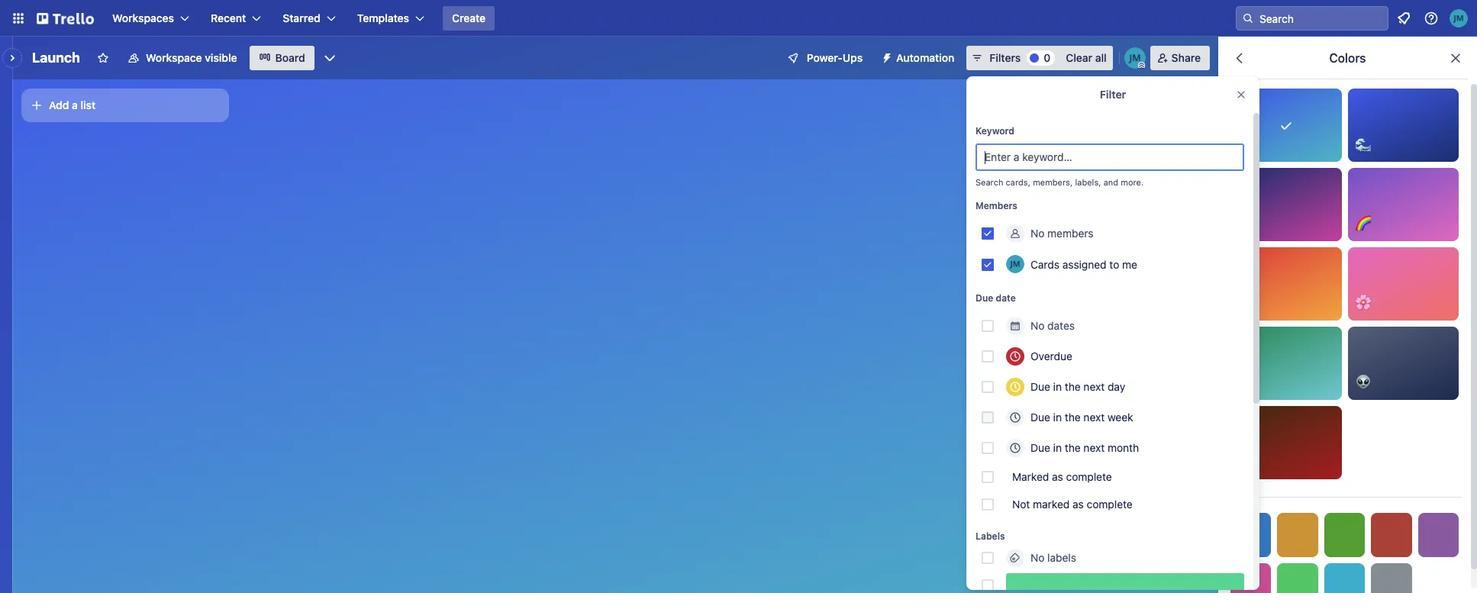Task type: describe. For each thing, give the bounding box(es) containing it.
clear all button
[[1060, 46, 1113, 70]]

search image
[[1242, 12, 1255, 24]]

labels
[[1048, 551, 1077, 564]]

week
[[1108, 411, 1134, 424]]

starred
[[283, 11, 321, 24]]

month
[[1108, 441, 1140, 454]]

due date
[[976, 292, 1016, 304]]

a
[[72, 99, 78, 111]]

dates
[[1048, 319, 1075, 332]]

1 horizontal spatial jeremy miller (jeremymiller198) image
[[1450, 9, 1469, 27]]

no members
[[1031, 227, 1094, 240]]

share
[[1172, 51, 1201, 64]]

create button
[[443, 6, 495, 31]]

🌸
[[1356, 296, 1371, 309]]

add a list button
[[21, 89, 229, 122]]

filters
[[990, 51, 1021, 64]]

switch to… image
[[11, 11, 26, 26]]

power-ups button
[[777, 46, 872, 70]]

1 vertical spatial complete
[[1087, 498, 1133, 511]]

the for month
[[1065, 441, 1081, 454]]

not
[[1013, 498, 1030, 511]]

power-
[[807, 51, 843, 64]]

create
[[452, 11, 486, 24]]

marked
[[1013, 470, 1049, 483]]

list
[[81, 99, 96, 111]]

colors
[[1330, 51, 1367, 65]]

templates
[[357, 11, 409, 24]]

star or unstar board image
[[97, 52, 109, 64]]

0 notifications image
[[1395, 9, 1414, 27]]

all
[[1096, 51, 1107, 64]]

in for due in the next day
[[1054, 380, 1062, 393]]

clear
[[1066, 51, 1093, 64]]

labels,
[[1076, 177, 1102, 187]]

primary element
[[0, 0, 1478, 37]]

🌋
[[1239, 454, 1254, 468]]

search
[[976, 177, 1004, 187]]

due in the next week
[[1031, 411, 1134, 424]]

clear all
[[1066, 51, 1107, 64]]

launch
[[32, 50, 80, 66]]

day
[[1108, 380, 1126, 393]]

workspace visible button
[[118, 46, 246, 70]]

open information menu image
[[1424, 11, 1440, 26]]

❄️
[[1239, 137, 1254, 150]]

automation
[[897, 51, 955, 64]]

no labels
[[1031, 551, 1077, 564]]

add a list
[[49, 99, 96, 111]]

0 vertical spatial as
[[1052, 470, 1064, 483]]

no dates
[[1031, 319, 1075, 332]]

jeremy miller (jeremymiller198) image
[[1007, 255, 1025, 273]]

🌊
[[1356, 137, 1371, 150]]

due in the next day
[[1031, 380, 1126, 393]]

and
[[1104, 177, 1119, 187]]

next for day
[[1084, 380, 1105, 393]]

the for day
[[1065, 380, 1081, 393]]

next for week
[[1084, 411, 1105, 424]]

board link
[[249, 46, 314, 70]]

board
[[275, 51, 305, 64]]

0
[[1044, 51, 1051, 64]]

🌈
[[1356, 216, 1371, 230]]

color: green, title: none element
[[1007, 574, 1245, 593]]



Task type: vqa. For each thing, say whether or not it's contained in the screenshot.
the bottom in
yes



Task type: locate. For each thing, give the bounding box(es) containing it.
1 in from the top
[[1054, 380, 1062, 393]]

no left dates
[[1031, 319, 1045, 332]]

close popover image
[[1236, 89, 1248, 101]]

1 vertical spatial no
[[1031, 319, 1045, 332]]

due for due in the next week
[[1031, 411, 1051, 424]]

visible
[[205, 51, 237, 64]]

due down overdue
[[1031, 380, 1051, 393]]

cards
[[1031, 258, 1060, 271]]

no for no members
[[1031, 227, 1045, 240]]

sm image
[[875, 46, 897, 67]]

1 vertical spatial next
[[1084, 411, 1105, 424]]

3 in from the top
[[1054, 441, 1062, 454]]

members,
[[1033, 177, 1073, 187]]

overdue
[[1031, 350, 1073, 363]]

in down overdue
[[1054, 380, 1062, 393]]

search cards, members, labels, and more.
[[976, 177, 1144, 187]]

next
[[1084, 380, 1105, 393], [1084, 411, 1105, 424], [1084, 441, 1105, 454]]

no left the labels
[[1031, 551, 1045, 564]]

as
[[1052, 470, 1064, 483], [1073, 498, 1084, 511]]

due down due in the next day
[[1031, 411, 1051, 424]]

marked as complete
[[1013, 470, 1112, 483]]

members
[[976, 200, 1018, 212]]

Board name text field
[[24, 46, 88, 70]]

0 vertical spatial jeremy miller (jeremymiller198) image
[[1450, 9, 1469, 27]]

0 vertical spatial in
[[1054, 380, 1062, 393]]

3 next from the top
[[1084, 441, 1105, 454]]

due in the next month
[[1031, 441, 1140, 454]]

1 vertical spatial in
[[1054, 411, 1062, 424]]

workspaces button
[[103, 6, 199, 31]]

1 vertical spatial jeremy miller (jeremymiller198) image
[[1125, 47, 1146, 69]]

no
[[1031, 227, 1045, 240], [1031, 319, 1045, 332], [1031, 551, 1045, 564]]

due
[[976, 292, 994, 304], [1031, 380, 1051, 393], [1031, 411, 1051, 424], [1031, 441, 1051, 454]]

Search field
[[1255, 7, 1388, 30]]

1 horizontal spatial as
[[1073, 498, 1084, 511]]

customize views image
[[322, 50, 337, 66]]

jeremy miller (jeremymiller198) image right all
[[1125, 47, 1146, 69]]

complete
[[1067, 470, 1112, 483], [1087, 498, 1133, 511]]

no for no labels
[[1031, 551, 1045, 564]]

recent button
[[202, 6, 271, 31]]

due for due in the next month
[[1031, 441, 1051, 454]]

2 vertical spatial no
[[1031, 551, 1045, 564]]

1 vertical spatial the
[[1065, 411, 1081, 424]]

3 the from the top
[[1065, 441, 1081, 454]]

assigned
[[1063, 258, 1107, 271]]

automation button
[[875, 46, 964, 70]]

filter
[[1100, 88, 1127, 101]]

in for due in the next month
[[1054, 441, 1062, 454]]

ups
[[843, 51, 863, 64]]

due for due in the next day
[[1031, 380, 1051, 393]]

1 the from the top
[[1065, 380, 1081, 393]]

0 vertical spatial complete
[[1067, 470, 1112, 483]]

cards assigned to me
[[1031, 258, 1138, 271]]

keyword
[[976, 125, 1015, 137]]

the
[[1065, 380, 1081, 393], [1065, 411, 1081, 424], [1065, 441, 1081, 454]]

to
[[1110, 258, 1120, 271]]

in for due in the next week
[[1054, 411, 1062, 424]]

1 no from the top
[[1031, 227, 1045, 240]]

in up marked as complete
[[1054, 441, 1062, 454]]

0 vertical spatial the
[[1065, 380, 1081, 393]]

0 vertical spatial next
[[1084, 380, 1105, 393]]

👽
[[1356, 375, 1371, 389]]

the up "due in the next week"
[[1065, 380, 1081, 393]]

next left week
[[1084, 411, 1105, 424]]

complete down due in the next month
[[1067, 470, 1112, 483]]

2 vertical spatial in
[[1054, 441, 1062, 454]]

next left day
[[1084, 380, 1105, 393]]

2 vertical spatial the
[[1065, 441, 1081, 454]]

due up marked
[[1031, 441, 1051, 454]]

2 next from the top
[[1084, 411, 1105, 424]]

back to home image
[[37, 6, 94, 31]]

not marked as complete
[[1013, 498, 1133, 511]]

2 no from the top
[[1031, 319, 1045, 332]]

2 the from the top
[[1065, 411, 1081, 424]]

the for week
[[1065, 411, 1081, 424]]

in down due in the next day
[[1054, 411, 1062, 424]]

marked
[[1033, 498, 1070, 511]]

Enter a keyword… text field
[[976, 144, 1245, 171]]

in
[[1054, 380, 1062, 393], [1054, 411, 1062, 424], [1054, 441, 1062, 454]]

0 horizontal spatial jeremy miller (jeremymiller198) image
[[1125, 47, 1146, 69]]

recent
[[211, 11, 246, 24]]

add
[[49, 99, 69, 111]]

me
[[1123, 258, 1138, 271]]

1 next from the top
[[1084, 380, 1105, 393]]

🍑
[[1239, 296, 1254, 309]]

0 horizontal spatial as
[[1052, 470, 1064, 483]]

next for month
[[1084, 441, 1105, 454]]

complete down marked as complete
[[1087, 498, 1133, 511]]

members
[[1048, 227, 1094, 240]]

the up marked as complete
[[1065, 441, 1081, 454]]

workspace
[[146, 51, 202, 64]]

2 vertical spatial next
[[1084, 441, 1105, 454]]

the down due in the next day
[[1065, 411, 1081, 424]]

🔮
[[1239, 216, 1254, 230]]

share button
[[1151, 46, 1210, 70]]

next left month
[[1084, 441, 1105, 454]]

this member is an admin of this board. image
[[1138, 62, 1145, 69]]

starred button
[[274, 6, 345, 31]]

date
[[996, 292, 1016, 304]]

more.
[[1121, 177, 1144, 187]]

1 vertical spatial as
[[1073, 498, 1084, 511]]

workspaces
[[112, 11, 174, 24]]

🌎
[[1239, 375, 1254, 389]]

due for due date
[[976, 292, 994, 304]]

jeremy miller (jeremymiller198) image right open information menu icon
[[1450, 9, 1469, 27]]

due left the "date"
[[976, 292, 994, 304]]

0 vertical spatial no
[[1031, 227, 1045, 240]]

3 no from the top
[[1031, 551, 1045, 564]]

no up cards
[[1031, 227, 1045, 240]]

2 in from the top
[[1054, 411, 1062, 424]]

no for no dates
[[1031, 319, 1045, 332]]

workspace visible
[[146, 51, 237, 64]]

power-ups
[[807, 51, 863, 64]]

labels
[[976, 531, 1005, 542]]

jeremy miller (jeremymiller198) image
[[1450, 9, 1469, 27], [1125, 47, 1146, 69]]

templates button
[[348, 6, 434, 31]]

cards,
[[1006, 177, 1031, 187]]



